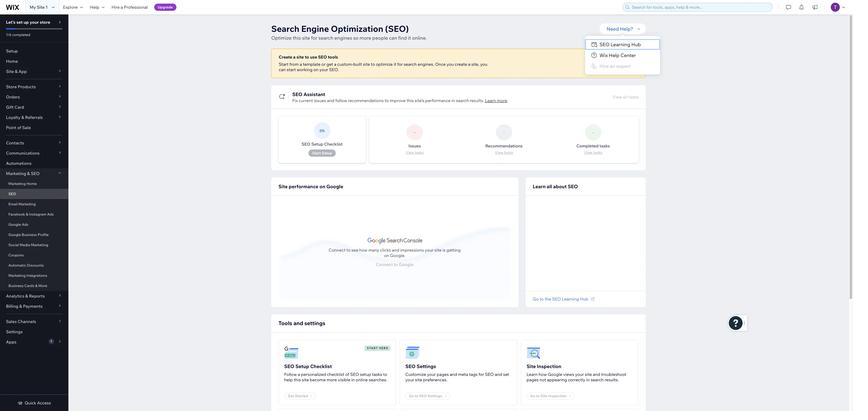 Task type: vqa. For each thing, say whether or not it's contained in the screenshot.
Hire corresponding to Hire an expert
yes



Task type: locate. For each thing, give the bounding box(es) containing it.
google
[[327, 183, 344, 189], [8, 222, 21, 227], [8, 232, 21, 237], [548, 372, 563, 377]]

analytics
[[6, 293, 24, 299]]

1 vertical spatial can
[[279, 67, 286, 72]]

2 vertical spatial for
[[479, 372, 484, 377]]

hire for hire an expert
[[600, 63, 609, 69]]

seo setup checklist
[[302, 141, 343, 147]]

0 horizontal spatial it
[[394, 62, 397, 67]]

0 horizontal spatial more
[[327, 377, 337, 383]]

can inside the create a site to use seo tools start from a template or get a custom-built site to optimize it for search engines. once you create a site, you can start working on your seo.
[[279, 67, 286, 72]]

1 horizontal spatial learning
[[611, 41, 631, 47]]

0 horizontal spatial start
[[279, 62, 289, 67]]

1 right my
[[46, 5, 48, 10]]

marketing up facebook & instagram ads
[[18, 202, 36, 206]]

see
[[352, 247, 359, 253]]

go to the seo learning hub
[[533, 296, 589, 302]]

tasks right completed
[[600, 143, 610, 149]]

1 horizontal spatial ads
[[47, 212, 54, 217]]

hub
[[632, 41, 641, 47], [580, 296, 589, 302]]

sales channels
[[6, 319, 36, 324]]

2 you from the left
[[481, 62, 488, 67]]

start here
[[367, 346, 389, 350]]

0 vertical spatial results.
[[470, 98, 484, 103]]

you right once
[[447, 62, 454, 67]]

& up marketing home
[[27, 171, 30, 176]]

0 horizontal spatial learning
[[562, 296, 580, 302]]

for inside search engine optimization (seo) optimize this site for search engines so more people can find it online.
[[311, 35, 318, 41]]

email marketing link
[[0, 199, 68, 209]]

seo.
[[329, 67, 339, 72]]

0%
[[320, 128, 325, 133]]

quick
[[25, 400, 36, 406]]

let's set up your store
[[6, 20, 50, 25]]

1 vertical spatial settings
[[417, 363, 436, 369]]

1 vertical spatial this
[[407, 98, 414, 103]]

home up site & app
[[6, 59, 18, 64]]

0 horizontal spatial set
[[16, 20, 23, 25]]

hire inside hire a professional link
[[112, 5, 120, 10]]

not
[[540, 377, 547, 383]]

hire left an
[[600, 63, 609, 69]]

you
[[447, 62, 454, 67], [481, 62, 488, 67]]

how inside site inspection learn how google views your site and troubleshoot pages not appearing correctly in search results.
[[539, 372, 547, 377]]

2 horizontal spatial on
[[385, 253, 390, 258]]

1 vertical spatial learn
[[533, 183, 546, 189]]

- up issues
[[414, 130, 416, 135]]

1 horizontal spatial hub
[[632, 41, 641, 47]]

hire inside the "hire an expert" button
[[600, 63, 609, 69]]

your inside the 'sidebar' element
[[30, 20, 39, 25]]

3 - from the left
[[593, 130, 594, 135]]

0 vertical spatial learn
[[485, 98, 497, 103]]

site left become
[[302, 377, 309, 383]]

you right the site,
[[481, 62, 488, 67]]

start inside 'button'
[[613, 61, 623, 66]]

1 vertical spatial set
[[504, 372, 510, 377]]

reports
[[29, 293, 45, 299]]

tags
[[469, 372, 478, 377]]

& right loyalty
[[21, 115, 24, 120]]

menu containing seo learning hub
[[586, 39, 661, 71]]

pages
[[437, 372, 449, 377], [527, 377, 539, 383]]

2 vertical spatial more
[[327, 377, 337, 383]]

payments
[[23, 304, 43, 309]]

1 horizontal spatial set
[[504, 372, 510, 377]]

it right find
[[408, 35, 411, 41]]

learning right the
[[562, 296, 580, 302]]

2 horizontal spatial in
[[587, 377, 590, 383]]

how
[[360, 247, 368, 253], [539, 372, 547, 377]]

& inside 'link'
[[26, 212, 28, 217]]

& left the more
[[35, 283, 38, 288]]

automations link
[[0, 158, 68, 168]]

getting
[[447, 247, 461, 253]]

1 horizontal spatial settings
[[417, 363, 436, 369]]

how inside connect to see how many clicks and impressions your site is getting on google.
[[360, 247, 368, 253]]

1 horizontal spatial for
[[398, 62, 403, 67]]

automatic discounts
[[8, 263, 44, 268]]

preferences.
[[423, 377, 448, 383]]

site inside search engine optimization (seo) optimize this site for search engines so more people can find it online.
[[302, 35, 310, 41]]

setup down 1/6
[[6, 48, 18, 54]]

communications
[[6, 150, 40, 156]]

menu
[[586, 39, 661, 71]]

1 vertical spatial 1
[[51, 339, 52, 343]]

2 vertical spatial setup
[[296, 363, 309, 369]]

1 vertical spatial hub
[[580, 296, 589, 302]]

seo learning hub button
[[586, 39, 661, 50]]

to left see
[[347, 247, 351, 253]]

0 horizontal spatial on
[[314, 67, 319, 72]]

2 horizontal spatial start
[[613, 61, 623, 66]]

tasks right setup
[[372, 372, 382, 377]]

learn
[[485, 98, 497, 103], [533, 183, 546, 189], [527, 372, 538, 377]]

2 horizontal spatial -
[[593, 130, 594, 135]]

0 horizontal spatial performance
[[289, 183, 319, 189]]

2 horizontal spatial more
[[497, 98, 508, 103]]

working
[[297, 67, 313, 72]]

hub inside button
[[632, 41, 641, 47]]

1 vertical spatial performance
[[289, 183, 319, 189]]

1 vertical spatial results.
[[605, 377, 619, 383]]

more inside seo setup checklist follow a personalized checklist of seo setup tasks to help this site become more visible in online searches.
[[327, 377, 337, 383]]

1 horizontal spatial can
[[389, 35, 397, 41]]

setup up personalized
[[296, 363, 309, 369]]

for right tags
[[479, 372, 484, 377]]

1 horizontal spatial results.
[[605, 377, 619, 383]]

business
[[22, 232, 37, 237], [8, 283, 24, 288]]

0 horizontal spatial tasks
[[372, 372, 382, 377]]

& for app
[[15, 69, 18, 74]]

hire for hire a professional
[[112, 5, 120, 10]]

billing
[[6, 304, 18, 309]]

0 vertical spatial settings
[[6, 329, 23, 335]]

to inside connect to see how many clicks and impressions your site is getting on google.
[[347, 247, 351, 253]]

1 - from the left
[[414, 130, 416, 135]]

site
[[37, 5, 45, 10], [6, 69, 14, 74], [279, 183, 288, 189], [527, 363, 536, 369]]

1 vertical spatial learning
[[562, 296, 580, 302]]

in inside seo setup checklist follow a personalized checklist of seo setup tasks to help this site become more visible in online searches.
[[352, 377, 355, 383]]

& inside popup button
[[15, 69, 18, 74]]

this inside seo setup checklist follow a personalized checklist of seo setup tasks to help this site become more visible in online searches.
[[294, 377, 301, 383]]

completed tasks
[[577, 143, 610, 149]]

set
[[16, 20, 23, 25], [504, 372, 510, 377]]

home down marketing & seo dropdown button at the left
[[27, 181, 37, 186]]

0 horizontal spatial in
[[352, 377, 355, 383]]

& right facebook
[[26, 212, 28, 217]]

1 vertical spatial it
[[394, 62, 397, 67]]

setup for seo setup checklist
[[312, 141, 324, 147]]

0 vertical spatial business
[[22, 232, 37, 237]]

of right 'checklist'
[[346, 372, 350, 377]]

1 horizontal spatial hire
[[600, 63, 609, 69]]

your inside site inspection learn how google views your site and troubleshoot pages not appearing correctly in search results.
[[576, 372, 584, 377]]

use
[[310, 54, 317, 60]]

help
[[90, 5, 99, 10], [609, 52, 620, 58]]

settings down sales
[[6, 329, 23, 335]]

recommendations
[[486, 143, 523, 149]]

views
[[564, 372, 575, 377]]

& inside popup button
[[21, 115, 24, 120]]

site inside seo setup checklist follow a personalized checklist of seo setup tasks to help this site become more visible in online searches.
[[302, 377, 309, 383]]

1 vertical spatial checklist
[[311, 363, 332, 369]]

0 horizontal spatial results.
[[470, 98, 484, 103]]

settings up customize
[[417, 363, 436, 369]]

- for completed tasks
[[593, 130, 594, 135]]

and left follow
[[327, 98, 335, 103]]

and right tools
[[294, 320, 303, 327]]

1 horizontal spatial tasks
[[600, 143, 610, 149]]

integrations
[[27, 273, 47, 278]]

upgrade button
[[154, 4, 177, 11]]

and right tags
[[495, 372, 503, 377]]

and right 'clicks'
[[392, 247, 400, 253]]

hire
[[112, 5, 120, 10], [600, 63, 609, 69]]

in inside seo assistant fix current issues and follow recommendations to improve this site's performance in search results. learn more
[[452, 98, 455, 103]]

0 vertical spatial on
[[314, 67, 319, 72]]

2 - from the left
[[504, 130, 505, 135]]

Search for tools, apps, help & more... field
[[631, 3, 771, 11]]

and left the troubleshoot
[[593, 372, 601, 377]]

1 vertical spatial for
[[398, 62, 403, 67]]

start for start now
[[613, 61, 623, 66]]

1 horizontal spatial start
[[367, 346, 378, 350]]

0 horizontal spatial you
[[447, 62, 454, 67]]

1 vertical spatial tasks
[[372, 372, 382, 377]]

start
[[613, 61, 623, 66], [279, 62, 289, 67], [367, 346, 378, 350]]

it inside search engine optimization (seo) optimize this site for search engines so more people can find it online.
[[408, 35, 411, 41]]

1 horizontal spatial of
[[346, 372, 350, 377]]

and inside site inspection learn how google views your site and troubleshoot pages not appearing correctly in search results.
[[593, 372, 601, 377]]

seo inside dropdown button
[[31, 171, 40, 176]]

& left app
[[15, 69, 18, 74]]

site inside site inspection learn how google views your site and troubleshoot pages not appearing correctly in search results.
[[585, 372, 592, 377]]

on inside the create a site to use seo tools start from a template or get a custom-built site to optimize it for search engines. once you create a site, you can start working on your seo.
[[314, 67, 319, 72]]

0 vertical spatial for
[[311, 35, 318, 41]]

point of sale
[[6, 125, 31, 130]]

this down search
[[293, 35, 301, 41]]

0 horizontal spatial help
[[90, 5, 99, 10]]

can
[[389, 35, 397, 41], [279, 67, 286, 72]]

0 vertical spatial hire
[[112, 5, 120, 10]]

learn inside site inspection learn how google views your site and troubleshoot pages not appearing correctly in search results.
[[527, 372, 538, 377]]

checklist for seo setup checklist
[[324, 141, 343, 147]]

loyalty & referrals button
[[0, 112, 68, 123]]

it right optimize
[[394, 62, 397, 67]]

site performance on google
[[279, 183, 344, 189]]

site right views
[[585, 372, 592, 377]]

checklist for seo setup checklist follow a personalized checklist of seo setup tasks to help this site become more visible in online searches.
[[311, 363, 332, 369]]

site down seo settings 'heading'
[[415, 377, 422, 383]]

hire an expert
[[600, 63, 631, 69]]

business up social media marketing
[[22, 232, 37, 237]]

marketing down automatic
[[8, 273, 26, 278]]

your
[[30, 20, 39, 25], [320, 67, 328, 72], [425, 247, 434, 253], [427, 372, 436, 377], [576, 372, 584, 377], [406, 377, 414, 383]]

need help? button
[[600, 23, 646, 34]]

google inside heading
[[327, 183, 344, 189]]

setup down 0%
[[312, 141, 324, 147]]

how right see
[[360, 247, 368, 253]]

setup inside seo setup checklist follow a personalized checklist of seo setup tasks to help this site become more visible in online searches.
[[296, 363, 309, 369]]

- up the completed tasks
[[593, 130, 594, 135]]

site for site performance on google
[[279, 183, 288, 189]]

this inside search engine optimization (seo) optimize this site for search engines so more people can find it online.
[[293, 35, 301, 41]]

go to the seo learning hub link
[[533, 296, 596, 302]]

checklist inside seo setup checklist follow a personalized checklist of seo setup tasks to help this site become more visible in online searches.
[[311, 363, 332, 369]]

here
[[379, 346, 389, 350]]

1 horizontal spatial you
[[481, 62, 488, 67]]

site performance on google heading
[[279, 183, 344, 190]]

start for start here
[[367, 346, 378, 350]]

site inside site inspection learn how google views your site and troubleshoot pages not appearing correctly in search results.
[[527, 363, 536, 369]]

1 vertical spatial ads
[[22, 222, 28, 227]]

correctly
[[568, 377, 586, 383]]

site,
[[472, 62, 480, 67]]

0 vertical spatial 1
[[46, 5, 48, 10]]

sidebar element
[[0, 14, 68, 411]]

social
[[8, 243, 19, 247]]

site inside connect to see how many clicks and impressions your site is getting on google.
[[435, 247, 442, 253]]

my site 1
[[30, 5, 48, 10]]

quick access
[[25, 400, 51, 406]]

for down 'engine'
[[311, 35, 318, 41]]

site inside popup button
[[6, 69, 14, 74]]

& right billing
[[19, 304, 22, 309]]

0 vertical spatial this
[[293, 35, 301, 41]]

marketing for home
[[8, 181, 26, 186]]

1 horizontal spatial 1
[[51, 339, 52, 343]]

learn all about seo
[[533, 183, 579, 189]]

1 vertical spatial hire
[[600, 63, 609, 69]]

help right the explore
[[90, 5, 99, 10]]

for inside seo settings customize your pages and meta tags for seo and set your site preferences.
[[479, 372, 484, 377]]

2 horizontal spatial for
[[479, 372, 484, 377]]

follow
[[284, 372, 297, 377]]

marketing down marketing & seo
[[8, 181, 26, 186]]

1 inside the 'sidebar' element
[[51, 339, 52, 343]]

hire right help button
[[112, 5, 120, 10]]

site for site & app
[[6, 69, 14, 74]]

marketing inside dropdown button
[[6, 171, 26, 176]]

0 horizontal spatial of
[[17, 125, 21, 130]]

a right follow
[[298, 372, 300, 377]]

coupons link
[[0, 250, 68, 260]]

1 horizontal spatial on
[[320, 183, 326, 189]]

sale
[[22, 125, 31, 130]]

2 vertical spatial on
[[385, 253, 390, 258]]

1 horizontal spatial setup
[[296, 363, 309, 369]]

can left find
[[389, 35, 397, 41]]

& left reports
[[25, 293, 28, 299]]

in inside site inspection learn how google views your site and troubleshoot pages not appearing correctly in search results.
[[587, 377, 590, 383]]

help inside button
[[90, 5, 99, 10]]

1 horizontal spatial it
[[408, 35, 411, 41]]

of inside the 'sidebar' element
[[17, 125, 21, 130]]

pages left not
[[527, 377, 539, 383]]

learning up the wix help center button
[[611, 41, 631, 47]]

this left site's
[[407, 98, 414, 103]]

can inside search engine optimization (seo) optimize this site for search engines so more people can find it online.
[[389, 35, 397, 41]]

0 vertical spatial ads
[[47, 212, 54, 217]]

this
[[293, 35, 301, 41], [407, 98, 414, 103], [294, 377, 301, 383]]

1 horizontal spatial more
[[360, 35, 372, 41]]

setup for seo setup checklist follow a personalized checklist of seo setup tasks to help this site become more visible in online searches.
[[296, 363, 309, 369]]

pages left meta
[[437, 372, 449, 377]]

1 vertical spatial of
[[346, 372, 350, 377]]

this right help
[[294, 377, 301, 383]]

communications button
[[0, 148, 68, 158]]

get
[[327, 62, 333, 67]]

0 vertical spatial home
[[6, 59, 18, 64]]

0 horizontal spatial 1
[[46, 5, 48, 10]]

0 vertical spatial help
[[90, 5, 99, 10]]

& for seo
[[27, 171, 30, 176]]

1 vertical spatial on
[[320, 183, 326, 189]]

checklist
[[327, 372, 345, 377]]

& for instagram
[[26, 212, 28, 217]]

how down the site inspection heading
[[539, 372, 547, 377]]

site & app button
[[0, 66, 68, 77]]

a up from
[[293, 54, 296, 60]]

issues
[[409, 143, 421, 149]]

how for inspection
[[539, 372, 547, 377]]

start
[[287, 67, 296, 72]]

marketing down profile
[[31, 243, 48, 247]]

checklist down 0%
[[324, 141, 343, 147]]

point of sale link
[[0, 123, 68, 133]]

& for reports
[[25, 293, 28, 299]]

google ads
[[8, 222, 28, 227]]

0 vertical spatial checklist
[[324, 141, 343, 147]]

ads right instagram on the left bottom of page
[[47, 212, 54, 217]]

0 vertical spatial hub
[[632, 41, 641, 47]]

1 vertical spatial help
[[609, 52, 620, 58]]

marketing down automations
[[6, 171, 26, 176]]

start inside the create a site to use seo tools start from a template or get a custom-built site to optimize it for search engines. once you create a site, you can start working on your seo.
[[279, 62, 289, 67]]

setup inside 'setup' link
[[6, 48, 18, 54]]

gift
[[6, 105, 14, 110]]

2 horizontal spatial setup
[[312, 141, 324, 147]]

0 vertical spatial performance
[[426, 98, 451, 103]]

to left improve
[[385, 98, 389, 103]]

0 vertical spatial set
[[16, 20, 23, 25]]

a right from
[[300, 62, 302, 67]]

start now button
[[608, 59, 639, 68]]

custom-
[[338, 62, 354, 67]]

help right wix on the top of the page
[[609, 52, 620, 58]]

0 horizontal spatial hire
[[112, 5, 120, 10]]

0 vertical spatial how
[[360, 247, 368, 253]]

for
[[311, 35, 318, 41], [398, 62, 403, 67], [479, 372, 484, 377]]

site left is
[[435, 247, 442, 253]]

learn all about seo heading
[[533, 183, 579, 190]]

1/6 completed
[[6, 32, 30, 37]]

1 horizontal spatial how
[[539, 372, 547, 377]]

1 horizontal spatial help
[[609, 52, 620, 58]]

1 vertical spatial how
[[539, 372, 547, 377]]

- up recommendations
[[504, 130, 505, 135]]

1 vertical spatial setup
[[312, 141, 324, 147]]

business up the analytics
[[8, 283, 24, 288]]

marketing integrations
[[8, 273, 47, 278]]

pages inside seo settings customize your pages and meta tags for seo and set your site preferences.
[[437, 372, 449, 377]]

pages inside site inspection learn how google views your site and troubleshoot pages not appearing correctly in search results.
[[527, 377, 539, 383]]

0 horizontal spatial -
[[414, 130, 416, 135]]

on
[[314, 67, 319, 72], [320, 183, 326, 189], [385, 253, 390, 258]]

0 horizontal spatial setup
[[6, 48, 18, 54]]

2 vertical spatial this
[[294, 377, 301, 383]]

0 horizontal spatial can
[[279, 67, 286, 72]]

0 vertical spatial setup
[[6, 48, 18, 54]]

0 vertical spatial learning
[[611, 41, 631, 47]]

0 vertical spatial can
[[389, 35, 397, 41]]

access
[[37, 400, 51, 406]]

my
[[30, 5, 36, 10]]

help?
[[621, 26, 634, 32]]

on inside heading
[[320, 183, 326, 189]]

1 horizontal spatial -
[[504, 130, 505, 135]]

1 horizontal spatial home
[[27, 181, 37, 186]]

checklist up personalized
[[311, 363, 332, 369]]

1 horizontal spatial pages
[[527, 377, 539, 383]]

sales
[[6, 319, 17, 324]]

0 vertical spatial of
[[17, 125, 21, 130]]

loyalty
[[6, 115, 20, 120]]

learn inside heading
[[533, 183, 546, 189]]

-
[[414, 130, 416, 135], [504, 130, 505, 135], [593, 130, 594, 135]]

0 horizontal spatial for
[[311, 35, 318, 41]]

for right optimize
[[398, 62, 403, 67]]

of left sale at the top left of the page
[[17, 125, 21, 130]]

settings
[[6, 329, 23, 335], [417, 363, 436, 369]]

setup
[[6, 48, 18, 54], [312, 141, 324, 147], [296, 363, 309, 369]]

site inside heading
[[279, 183, 288, 189]]

seo inside the create a site to use seo tools start from a template or get a custom-built site to optimize it for search engines. once you create a site, you can start working on your seo.
[[318, 54, 327, 60]]

1 down settings link
[[51, 339, 52, 343]]

to right setup
[[383, 372, 387, 377]]

site down 'engine'
[[302, 35, 310, 41]]

marketing integrations link
[[0, 271, 68, 281]]

built
[[354, 62, 362, 67]]

ads up google business profile
[[22, 222, 28, 227]]

can left start
[[279, 67, 286, 72]]



Task type: describe. For each thing, give the bounding box(es) containing it.
a right the get
[[334, 62, 337, 67]]

and inside connect to see how many clicks and impressions your site is getting on google.
[[392, 247, 400, 253]]

more inside search engine optimization (seo) optimize this site for search engines so more people can find it online.
[[360, 35, 372, 41]]

for inside the create a site to use seo tools start from a template or get a custom-built site to optimize it for search engines. once you create a site, you can start working on your seo.
[[398, 62, 403, 67]]

connect to see how many clicks and impressions your site is getting on google.
[[329, 247, 461, 258]]

a inside seo setup checklist follow a personalized checklist of seo setup tasks to help this site become more visible in online searches.
[[298, 372, 300, 377]]

search inside seo assistant fix current issues and follow recommendations to improve this site's performance in search results. learn more
[[456, 98, 469, 103]]

tools
[[328, 54, 338, 60]]

facebook
[[8, 212, 25, 217]]

create
[[455, 62, 468, 67]]

search engine optimization (seo) optimize this site for search engines so more people can find it online.
[[271, 23, 427, 41]]

settings inside settings link
[[6, 329, 23, 335]]

setup link
[[0, 46, 68, 56]]

- for recommendations
[[504, 130, 505, 135]]

site for site inspection learn how google views your site and troubleshoot pages not appearing correctly in search results.
[[527, 363, 536, 369]]

become
[[310, 377, 326, 383]]

meta
[[458, 372, 468, 377]]

(seo)
[[385, 23, 409, 34]]

connect
[[329, 247, 346, 253]]

this inside seo assistant fix current issues and follow recommendations to improve this site's performance in search results. learn more
[[407, 98, 414, 103]]

set inside the 'sidebar' element
[[16, 20, 23, 25]]

contacts
[[6, 140, 24, 146]]

facebook & instagram ads
[[8, 212, 54, 217]]

facebook & instagram ads link
[[0, 209, 68, 220]]

seo inside heading
[[568, 183, 579, 189]]

template
[[303, 62, 321, 67]]

all
[[547, 183, 553, 189]]

searches.
[[369, 377, 387, 383]]

app
[[19, 69, 27, 74]]

it inside the create a site to use seo tools start from a template or get a custom-built site to optimize it for search engines. once you create a site, you can start working on your seo.
[[394, 62, 397, 67]]

automatic discounts link
[[0, 260, 68, 271]]

help
[[284, 377, 293, 383]]

help inside button
[[609, 52, 620, 58]]

performance inside heading
[[289, 183, 319, 189]]

more inside seo assistant fix current issues and follow recommendations to improve this site's performance in search results. learn more
[[497, 98, 508, 103]]

marketing & seo
[[6, 171, 40, 176]]

billing & payments button
[[0, 301, 68, 311]]

to left "use"
[[305, 54, 309, 60]]

is
[[443, 247, 446, 253]]

impressions
[[401, 247, 424, 253]]

ads inside 'link'
[[47, 212, 54, 217]]

settings
[[305, 320, 326, 327]]

search inside site inspection learn how google views your site and troubleshoot pages not appearing correctly in search results.
[[591, 377, 604, 383]]

site & app
[[6, 69, 27, 74]]

and inside seo assistant fix current issues and follow recommendations to improve this site's performance in search results. learn more
[[327, 98, 335, 103]]

and left meta
[[450, 372, 458, 377]]

to inside seo assistant fix current issues and follow recommendations to improve this site's performance in search results. learn more
[[385, 98, 389, 103]]

hire a professional
[[112, 5, 148, 10]]

or
[[322, 62, 326, 67]]

results. inside site inspection learn how google views your site and troubleshoot pages not appearing correctly in search results.
[[605, 377, 619, 383]]

performance inside seo assistant fix current issues and follow recommendations to improve this site's performance in search results. learn more
[[426, 98, 451, 103]]

learn more link
[[485, 98, 508, 103]]

wix help center
[[600, 52, 636, 58]]

learning inside button
[[611, 41, 631, 47]]

follow
[[336, 98, 347, 103]]

a left the site,
[[468, 62, 471, 67]]

wix help center button
[[586, 50, 661, 61]]

to left optimize
[[371, 62, 375, 67]]

up
[[24, 20, 29, 25]]

online.
[[412, 35, 427, 41]]

seo settings customize your pages and meta tags for seo and set your site preferences.
[[406, 363, 510, 383]]

go
[[533, 296, 539, 302]]

& for referrals
[[21, 115, 24, 120]]

seo inside button
[[600, 41, 610, 47]]

0 horizontal spatial ads
[[22, 222, 28, 227]]

personalized
[[301, 372, 326, 377]]

search inside search engine optimization (seo) optimize this site for search engines so more people can find it online.
[[319, 35, 334, 41]]

seo setup checklist heading
[[284, 363, 332, 370]]

learn inside seo assistant fix current issues and follow recommendations to improve this site's performance in search results. learn more
[[485, 98, 497, 103]]

improve
[[390, 98, 406, 103]]

settings inside seo settings customize your pages and meta tags for seo and set your site preferences.
[[417, 363, 436, 369]]

marketing & seo button
[[0, 168, 68, 179]]

a left professional
[[121, 5, 123, 10]]

email marketing
[[8, 202, 36, 206]]

of inside seo setup checklist follow a personalized checklist of seo setup tasks to help this site become more visible in online searches.
[[346, 372, 350, 377]]

seo assistant fix current issues and follow recommendations to improve this site's performance in search results. learn more
[[293, 91, 508, 103]]

completed
[[577, 143, 599, 149]]

optimization
[[331, 23, 384, 34]]

how for to
[[360, 247, 368, 253]]

analytics & reports button
[[0, 291, 68, 301]]

current
[[299, 98, 313, 103]]

gift card button
[[0, 102, 68, 112]]

expert
[[617, 63, 631, 69]]

& for payments
[[19, 304, 22, 309]]

analytics & reports
[[6, 293, 45, 299]]

contacts button
[[0, 138, 68, 148]]

apps
[[6, 339, 16, 345]]

once
[[436, 62, 446, 67]]

google inside site inspection learn how google views your site and troubleshoot pages not appearing correctly in search results.
[[548, 372, 563, 377]]

results. inside seo assistant fix current issues and follow recommendations to improve this site's performance in search results. learn more
[[470, 98, 484, 103]]

tasks inside seo setup checklist follow a personalized checklist of seo setup tasks to help this site become more visible in online searches.
[[372, 372, 382, 377]]

your inside connect to see how many clicks and impressions your site is getting on google.
[[425, 247, 434, 253]]

google business profile link
[[0, 230, 68, 240]]

more
[[38, 283, 47, 288]]

0 horizontal spatial hub
[[580, 296, 589, 302]]

to inside seo setup checklist follow a personalized checklist of seo setup tasks to help this site become more visible in online searches.
[[383, 372, 387, 377]]

to right go
[[540, 296, 544, 302]]

completed
[[12, 32, 30, 37]]

set inside seo settings customize your pages and meta tags for seo and set your site preferences.
[[504, 372, 510, 377]]

site inspection heading
[[527, 363, 562, 370]]

engine
[[301, 23, 329, 34]]

business cards & more
[[8, 283, 47, 288]]

setup
[[360, 372, 371, 377]]

optimize
[[376, 62, 393, 67]]

engines.
[[418, 62, 435, 67]]

about
[[554, 183, 567, 189]]

search inside the create a site to use seo tools start from a template or get a custom-built site to optimize it for search engines. once you create a site, you can start working on your seo.
[[404, 62, 417, 67]]

an
[[610, 63, 616, 69]]

seo inside seo assistant fix current issues and follow recommendations to improve this site's performance in search results. learn more
[[293, 91, 303, 97]]

let's
[[6, 20, 15, 25]]

1 vertical spatial business
[[8, 283, 24, 288]]

seo settings heading
[[406, 363, 436, 370]]

many
[[369, 247, 380, 253]]

settings link
[[0, 327, 68, 337]]

1/6
[[6, 32, 11, 37]]

card
[[15, 105, 24, 110]]

0 horizontal spatial home
[[6, 59, 18, 64]]

marketing for integrations
[[8, 273, 26, 278]]

your inside the create a site to use seo tools start from a template or get a custom-built site to optimize it for search engines. once you create a site, you can start working on your seo.
[[320, 67, 328, 72]]

visible
[[338, 377, 351, 383]]

referrals
[[25, 115, 43, 120]]

marketing for &
[[6, 171, 26, 176]]

on inside connect to see how many clicks and impressions your site is getting on google.
[[385, 253, 390, 258]]

site inside seo settings customize your pages and meta tags for seo and set your site preferences.
[[415, 377, 422, 383]]

site up from
[[297, 54, 304, 60]]

- for issues
[[414, 130, 416, 135]]

social media marketing link
[[0, 240, 68, 250]]

marketing home link
[[0, 179, 68, 189]]

0 vertical spatial tasks
[[600, 143, 610, 149]]

1 you from the left
[[447, 62, 454, 67]]

professional
[[124, 5, 148, 10]]

seo link
[[0, 189, 68, 199]]

loyalty & referrals
[[6, 115, 43, 120]]

site right 'built'
[[363, 62, 370, 67]]



